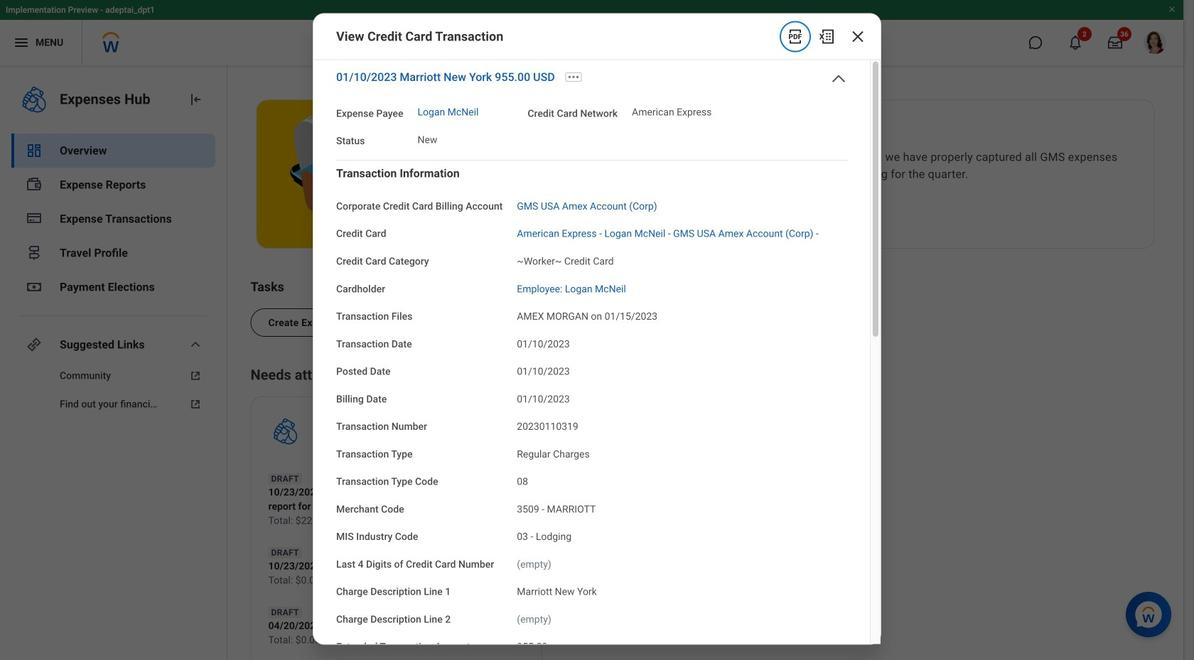 Task type: describe. For each thing, give the bounding box(es) containing it.
timely submission of expenses element
[[532, 123, 1126, 143]]

search image
[[418, 34, 435, 51]]

x image
[[850, 28, 867, 45]]

total: $222.00 element
[[269, 514, 525, 529]]

expense reports to submit element
[[314, 415, 472, 435]]

03 - lodging element
[[517, 529, 572, 543]]

10/23/2023 - exp-00009606 this is an expense report for a meeting with drury laurent on 10/23/23 element
[[269, 486, 525, 514]]

credit card transaction: $592.00 element
[[577, 497, 722, 511]]

amex morgan on 01/15/2023 element
[[517, 308, 658, 323]]

related actions image
[[409, 622, 419, 632]]

american express element
[[632, 108, 712, 118]]

expenses hub element
[[60, 90, 176, 110]]

ext link image
[[187, 369, 204, 383]]

~worker~ credit card element
[[517, 253, 614, 267]]

navigation pane region
[[0, 65, 228, 661]]

10/23/2023 - exp-00009607 element
[[269, 560, 432, 574]]

credit card image
[[26, 210, 43, 227]]

notifications large image
[[1069, 36, 1083, 50]]

close environment banner image
[[1169, 5, 1177, 14]]

chevron down small image
[[187, 336, 204, 354]]

dashboard image
[[26, 142, 43, 159]]



Task type: locate. For each thing, give the bounding box(es) containing it.
profile logan mcneil element
[[1136, 27, 1176, 58]]

0 vertical spatial total: $0.00 element
[[269, 574, 432, 588]]

1 vertical spatial total: $0.00 element
[[269, 634, 432, 648]]

dollar image
[[26, 279, 43, 296]]

task pay image
[[26, 176, 43, 193]]

total: $0.00 element for related actions icon
[[269, 574, 432, 588]]

inbox large image
[[1109, 36, 1123, 50]]

collapse image
[[831, 71, 848, 88]]

total: $0.00 element up 04/20/2023 - exp-00009601 element
[[269, 574, 432, 588]]

3509 - marriott element
[[517, 501, 596, 516]]

new element
[[418, 135, 438, 145]]

excel image
[[819, 28, 836, 45]]

link image
[[26, 336, 43, 354]]

timeline milestone image
[[26, 245, 43, 262]]

1 total: $0.00 element from the top
[[269, 574, 432, 588]]

2 total: $0.00 element from the top
[[269, 634, 432, 648]]

group
[[336, 166, 848, 661]]

banner
[[0, 0, 1184, 65]]

total: $0.00 element down related actions image
[[269, 634, 432, 648]]

04/20/2023 - exp-00009601 element
[[269, 620, 432, 634]]

dialog
[[313, 13, 882, 661]]

transformation import image
[[187, 91, 204, 108]]

list
[[251, 297, 1161, 337]]

pdf image
[[787, 28, 804, 45]]

ext link image
[[187, 398, 204, 412]]

related actions image
[[409, 563, 419, 572]]

total: $0.00 element
[[269, 574, 432, 588], [269, 634, 432, 648]]

total: $0.00 element for related actions image
[[269, 634, 432, 648]]



Task type: vqa. For each thing, say whether or not it's contained in the screenshot.
main content
no



